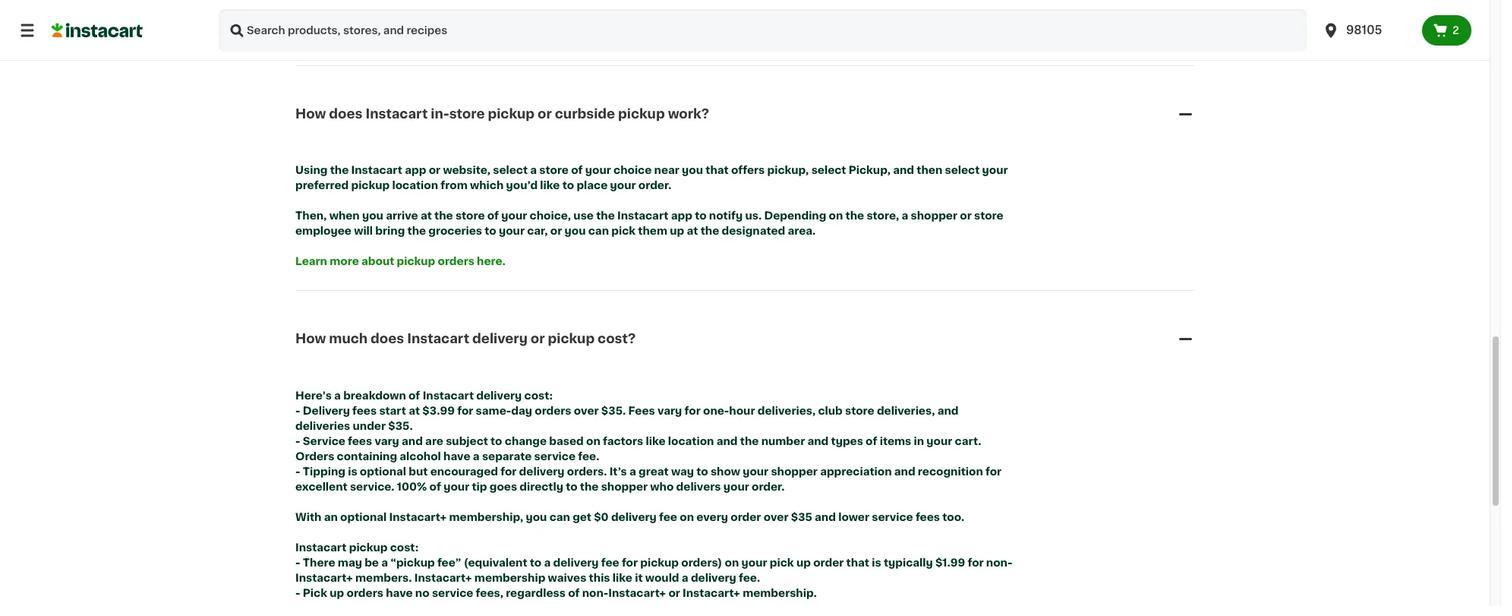 Task type: describe. For each thing, give the bounding box(es) containing it.
to right 'groceries'
[[485, 226, 497, 236]]

on left every
[[680, 512, 694, 522]]

for left one-
[[685, 405, 701, 416]]

2 vertical spatial shopper
[[601, 481, 648, 492]]

using the instacart app or website, select a store of your choice near you that offers pickup, select pickup, and then select your preferred pickup location from which you'd like to place your order.
[[295, 165, 1011, 191]]

1 horizontal spatial here.
[[558, 31, 586, 42]]

0 horizontal spatial up
[[330, 588, 344, 598]]

learn for learn more about instacart same-day delivery here.
[[295, 31, 327, 42]]

car,
[[527, 226, 548, 236]]

have inside instacart pickup cost: - there may be a "pickup fee" (equivalent to a delivery fee for pickup orders) on your pick up order that is typically $1.99 for non- instacart+ members. instacart+ membership waives this like it would a delivery fee. - pick up orders have no service fees, regardless of non-instacart+ or instacart+ membership.
[[386, 588, 413, 598]]

for left "parking,"
[[462, 1, 478, 11]]

pickup left cost? at the bottom left of the page
[[548, 333, 595, 345]]

that inside instacart pickup cost: - there may be a "pickup fee" (equivalent to a delivery fee for pickup orders) on your pick up order that is typically $1.99 for non- instacart+ members. instacart+ membership waives this like it would a delivery fee. - pick up orders have no service fees, regardless of non-instacart+ or instacart+ membership.
[[847, 557, 870, 568]]

0 vertical spatial vary
[[658, 405, 682, 416]]

the left store,
[[846, 211, 864, 221]]

your down "show"
[[724, 481, 749, 492]]

1 horizontal spatial fee
[[659, 512, 677, 522]]

a right be
[[381, 557, 388, 568]]

how does instacart in-store pickup or curbside pickup work?
[[295, 107, 709, 120]]

of right breakdown
[[409, 390, 420, 401]]

excellent
[[295, 481, 348, 492]]

0 horizontal spatial here.
[[477, 256, 506, 267]]

5 - from the top
[[295, 557, 300, 568]]

much
[[329, 333, 368, 345]]

bring
[[375, 226, 405, 236]]

cost: inside instacart pickup cost: - there may be a "pickup fee" (equivalent to a delivery fee for pickup orders) on your pick up order that is typically $1.99 for non- instacart+ members. instacart+ membership waives this like it would a delivery fee. - pick up orders have no service fees, regardless of non-instacart+ or instacart+ membership.
[[390, 542, 419, 553]]

learn more about pickup orders here.
[[295, 256, 506, 267]]

near
[[654, 165, 680, 176]]

under
[[353, 421, 386, 431]]

alcohol
[[400, 451, 441, 462]]

depending
[[764, 211, 827, 221]]

up inside then, when you arrive at the store of your choice, use the instacart app to notify us. depending on the store, a shopper or store employee will bring the groceries to your car, or you can pick them up at the designated area.
[[670, 226, 685, 236]]

fees
[[629, 405, 655, 416]]

1 vertical spatial optional
[[340, 512, 387, 522]]

a up "waives"
[[544, 557, 551, 568]]

instacart+ down it on the left bottom of the page
[[609, 588, 666, 598]]

groceries
[[429, 226, 482, 236]]

delivers
[[676, 481, 721, 492]]

instacart inside then, when you arrive at the store of your choice, use the instacart app to notify us. depending on the store, a shopper or store employee will bring the groceries to your car, or you can pick them up at the designated area.
[[618, 211, 669, 221]]

that inside using the instacart app or website, select a store of your choice near you that offers pickup, select pickup, and then select your preferred pickup location from which you'd like to place your order.
[[706, 165, 729, 176]]

types
[[831, 436, 863, 446]]

to down orders.
[[566, 481, 578, 492]]

for right $1.99
[[968, 557, 984, 568]]

membership,
[[449, 512, 523, 522]]

it's
[[610, 466, 627, 477]]

to left "notify"
[[695, 211, 707, 221]]

way
[[671, 466, 694, 477]]

cost?
[[598, 333, 636, 345]]

pickup right in-
[[488, 107, 535, 120]]

your right find
[[716, 1, 742, 11]]

members.
[[355, 572, 412, 583]]

breakdown
[[343, 390, 406, 401]]

1 deliveries, from the left
[[758, 405, 816, 416]]

instructions
[[391, 1, 459, 11]]

fees,
[[476, 588, 504, 598]]

to left find
[[677, 1, 689, 11]]

no
[[415, 588, 430, 598]]

shopper inside then, when you arrive at the store of your choice, use the instacart app to notify us. depending on the store, a shopper or store employee will bring the groceries to your car, or you can pick them up at the designated area.
[[911, 211, 958, 221]]

0 vertical spatial at
[[421, 211, 432, 221]]

you up will
[[362, 211, 383, 221]]

instacart+ down fee"
[[415, 572, 472, 583]]

helpful
[[349, 1, 389, 11]]

over inside here's a breakdown of instacart delivery cost: - delivery fees start at $3.99 for same-day orders over $35. fees vary for one-hour deliveries, club store deliveries, and deliveries under $35. - service fees vary and are subject to change based on factors like location and the number and types of items in your cart. orders containing alcohol have a separate service fee. - tipping is optional but encouraged for delivery orders. it's a great way to show your shopper appreciation and recognition for excellent service. 100% of your tip goes directly to the shopper who delivers your order.
[[574, 405, 599, 416]]

the down hour
[[740, 436, 759, 446]]

of inside using the instacart app or website, select a store of your choice near you that offers pickup, select pickup, and then select your preferred pickup location from which you'd like to place your order.
[[571, 165, 583, 176]]

from
[[441, 180, 468, 191]]

your up place
[[585, 165, 611, 176]]

who
[[650, 481, 674, 492]]

order inside instacart pickup cost: - there may be a "pickup fee" (equivalent to a delivery fee for pickup orders) on your pick up order that is typically $1.99 for non- instacart+ members. instacart+ membership waives this like it would a delivery fee. - pick up orders have no service fees, regardless of non-instacart+ or instacart+ membership.
[[814, 557, 844, 568]]

an
[[324, 512, 338, 522]]

designated
[[722, 226, 786, 236]]

$0
[[594, 512, 609, 522]]

instacart inside here's a breakdown of instacart delivery cost: - delivery fees start at $3.99 for same-day orders over $35. fees vary for one-hour deliveries, club store deliveries, and deliveries under $35. - service fees vary and are subject to change based on factors like location and the number and types of items in your cart. orders containing alcohol have a separate service fee. - tipping is optional but encouraged for delivery orders. it's a great way to show your shopper appreciation and recognition for excellent service. 100% of your tip goes directly to the shopper who delivers your order.
[[423, 390, 474, 401]]

fee. inside here's a breakdown of instacart delivery cost: - delivery fees start at $3.99 for same-day orders over $35. fees vary for one-hour deliveries, club store deliveries, and deliveries under $35. - service fees vary and are subject to change based on factors like location and the number and types of items in your cart. orders containing alcohol have a separate service fee. - tipping is optional but encouraged for delivery orders. it's a great way to show your shopper appreciation and recognition for excellent service. 100% of your tip goes directly to the shopper who delivers your order.
[[578, 451, 600, 462]]

get
[[573, 512, 592, 522]]

- leaving helpful instructions for parking, gate codes, or other clues to find your home.
[[295, 1, 779, 11]]

1 vertical spatial at
[[687, 226, 698, 236]]

and up the alcohol
[[402, 436, 423, 446]]

the up 'groceries'
[[435, 211, 453, 221]]

0 horizontal spatial $35.
[[388, 421, 413, 431]]

learn more about instacart same-day delivery here. link
[[295, 31, 586, 42]]

1 98105 button from the left
[[1313, 9, 1423, 52]]

notify
[[709, 211, 743, 221]]

pickup up be
[[349, 542, 388, 553]]

for up it on the left bottom of the page
[[622, 557, 638, 568]]

place
[[577, 180, 608, 191]]

orders inside instacart pickup cost: - there may be a "pickup fee" (equivalent to a delivery fee for pickup orders) on your pick up order that is typically $1.99 for non- instacart+ members. instacart+ membership waives this like it would a delivery fee. - pick up orders have no service fees, regardless of non-instacart+ or instacart+ membership.
[[347, 588, 383, 598]]

location inside using the instacart app or website, select a store of your choice near you that offers pickup, select pickup, and then select your preferred pickup location from which you'd like to place your order.
[[392, 180, 438, 191]]

membership.
[[743, 588, 817, 598]]

2
[[1453, 25, 1460, 36]]

find
[[691, 1, 713, 11]]

your down choice
[[610, 180, 636, 191]]

service inside here's a breakdown of instacart delivery cost: - delivery fees start at $3.99 for same-day orders over $35. fees vary for one-hour deliveries, club store deliveries, and deliveries under $35. - service fees vary and are subject to change based on factors like location and the number and types of items in your cart. orders containing alcohol have a separate service fee. - tipping is optional but encouraged for delivery orders. it's a great way to show your shopper appreciation and recognition for excellent service. 100% of your tip goes directly to the shopper who delivers your order.
[[534, 451, 576, 462]]

a right it's
[[630, 466, 636, 477]]

your right then at the right
[[982, 165, 1008, 176]]

of left "items"
[[866, 436, 878, 446]]

the inside using the instacart app or website, select a store of your choice near you that offers pickup, select pickup, and then select your preferred pickup location from which you'd like to place your order.
[[330, 165, 349, 176]]

the down arrive at the top left
[[407, 226, 426, 236]]

learn for learn more about pickup orders here.
[[295, 256, 327, 267]]

website,
[[443, 165, 491, 176]]

service.
[[350, 481, 395, 492]]

to inside using the instacart app or website, select a store of your choice near you that offers pickup, select pickup, and then select your preferred pickup location from which you'd like to place your order.
[[563, 180, 574, 191]]

factors
[[603, 436, 643, 446]]

a up "delivery"
[[334, 390, 341, 401]]

like inside here's a breakdown of instacart delivery cost: - delivery fees start at $3.99 for same-day orders over $35. fees vary for one-hour deliveries, club store deliveries, and deliveries under $35. - service fees vary and are subject to change based on factors like location and the number and types of items in your cart. orders containing alcohol have a separate service fee. - tipping is optional but encouraged for delivery orders. it's a great way to show your shopper appreciation and recognition for excellent service. 100% of your tip goes directly to the shopper who delivers your order.
[[646, 436, 666, 446]]

in-
[[431, 107, 449, 120]]

cost: inside here's a breakdown of instacart delivery cost: - delivery fees start at $3.99 for same-day orders over $35. fees vary for one-hour deliveries, club store deliveries, and deliveries under $35. - service fees vary and are subject to change based on factors like location and the number and types of items in your cart. orders containing alcohol have a separate service fee. - tipping is optional but encouraged for delivery orders. it's a great way to show your shopper appreciation and recognition for excellent service. 100% of your tip goes directly to the shopper who delivers your order.
[[524, 390, 553, 401]]

0 vertical spatial order
[[731, 512, 761, 522]]

2 - from the top
[[295, 405, 300, 416]]

deliveries
[[295, 421, 350, 431]]

a down orders)
[[682, 572, 689, 583]]

using
[[295, 165, 328, 176]]

instacart+ down there
[[295, 572, 353, 583]]

pick
[[303, 588, 327, 598]]

cart.
[[955, 436, 982, 446]]

have inside here's a breakdown of instacart delivery cost: - delivery fees start at $3.99 for same-day orders over $35. fees vary for one-hour deliveries, club store deliveries, and deliveries under $35. - service fees vary and are subject to change based on factors like location and the number and types of items in your cart. orders containing alcohol have a separate service fee. - tipping is optional but encouraged for delivery orders. it's a great way to show your shopper appreciation and recognition for excellent service. 100% of your tip goes directly to the shopper who delivers your order.
[[444, 451, 471, 462]]

(equivalent
[[464, 557, 528, 568]]

a inside then, when you arrive at the store of your choice, use the instacart app to notify us. depending on the store, a shopper or store employee will bring the groceries to your car, or you can pick them up at the designated area.
[[902, 211, 909, 221]]

will
[[354, 226, 373, 236]]

would
[[645, 572, 679, 583]]

on inside here's a breakdown of instacart delivery cost: - delivery fees start at $3.99 for same-day orders over $35. fees vary for one-hour deliveries, club store deliveries, and deliveries under $35. - service fees vary and are subject to change based on factors like location and the number and types of items in your cart. orders containing alcohol have a separate service fee. - tipping is optional but encouraged for delivery orders. it's a great way to show your shopper appreciation and recognition for excellent service. 100% of your tip goes directly to the shopper who delivers your order.
[[586, 436, 601, 446]]

how much does instacart delivery or pickup cost?
[[295, 333, 636, 345]]

instacart+ down orders)
[[683, 588, 740, 598]]

gate
[[529, 1, 554, 11]]

appreciation
[[820, 466, 892, 477]]

1 horizontal spatial $35.
[[601, 405, 626, 416]]

orders)
[[681, 557, 723, 568]]

your up car,
[[502, 211, 527, 221]]

or inside instacart pickup cost: - there may be a "pickup fee" (equivalent to a delivery fee for pickup orders) on your pick up order that is typically $1.99 for non- instacart+ members. instacart+ membership waives this like it would a delivery fee. - pick up orders have no service fees, regardless of non-instacart+ or instacart+ membership.
[[669, 588, 680, 598]]

for down separate
[[501, 466, 517, 477]]

or inside using the instacart app or website, select a store of your choice near you that offers pickup, select pickup, and then select your preferred pickup location from which you'd like to place your order.
[[429, 165, 441, 176]]

2 horizontal spatial service
[[872, 512, 913, 522]]

$35
[[791, 512, 813, 522]]

delivery
[[303, 405, 350, 416]]

more for learn more about pickup orders here.
[[330, 256, 359, 267]]

you inside using the instacart app or website, select a store of your choice near you that offers pickup, select pickup, and then select your preferred pickup location from which you'd like to place your order.
[[682, 165, 703, 176]]

learn more about pickup orders here. link
[[295, 256, 506, 267]]

offers
[[731, 165, 765, 176]]

pick inside instacart pickup cost: - there may be a "pickup fee" (equivalent to a delivery fee for pickup orders) on your pick up order that is typically $1.99 for non- instacart+ members. instacart+ membership waives this like it would a delivery fee. - pick up orders have no service fees, regardless of non-instacart+ or instacart+ membership.
[[770, 557, 794, 568]]

0 horizontal spatial can
[[550, 512, 570, 522]]

order. inside here's a breakdown of instacart delivery cost: - delivery fees start at $3.99 for same-day orders over $35. fees vary for one-hour deliveries, club store deliveries, and deliveries under $35. - service fees vary and are subject to change based on factors like location and the number and types of items in your cart. orders containing alcohol have a separate service fee. - tipping is optional but encouraged for delivery orders. it's a great way to show your shopper appreciation and recognition for excellent service. 100% of your tip goes directly to the shopper who delivers your order.
[[752, 481, 785, 492]]

and up cart.
[[938, 405, 959, 416]]

your down the encouraged
[[444, 481, 470, 492]]

to up separate
[[491, 436, 502, 446]]

order. inside using the instacart app or website, select a store of your choice near you that offers pickup, select pickup, and then select your preferred pickup location from which you'd like to place your order.
[[639, 180, 672, 191]]

instacart inside how much does instacart delivery or pickup cost? dropdown button
[[407, 333, 469, 345]]

to inside instacart pickup cost: - there may be a "pickup fee" (equivalent to a delivery fee for pickup orders) on your pick up order that is typically $1.99 for non- instacart+ members. instacart+ membership waives this like it would a delivery fee. - pick up orders have no service fees, regardless of non-instacart+ or instacart+ membership.
[[530, 557, 542, 568]]

typically
[[884, 557, 933, 568]]

items
[[880, 436, 912, 446]]

there
[[303, 557, 335, 568]]

employee
[[295, 226, 352, 236]]

orders
[[295, 451, 334, 462]]

with an optional instacart+ membership, you can get $0 delivery fee on every order over $35 and lower service fees too.
[[295, 512, 965, 522]]

you down 'use'
[[565, 226, 586, 236]]

1 horizontal spatial orders
[[438, 256, 475, 267]]

is inside instacart pickup cost: - there may be a "pickup fee" (equivalent to a delivery fee for pickup orders) on your pick up order that is typically $1.99 for non- instacart+ members. instacart+ membership waives this like it would a delivery fee. - pick up orders have no service fees, regardless of non-instacart+ or instacart+ membership.
[[872, 557, 882, 568]]

like inside instacart pickup cost: - there may be a "pickup fee" (equivalent to a delivery fee for pickup orders) on your pick up order that is typically $1.99 for non- instacart+ members. instacart+ membership waives this like it would a delivery fee. - pick up orders have no service fees, regardless of non-instacart+ or instacart+ membership.
[[613, 572, 633, 583]]

tipping
[[303, 466, 346, 477]]

show
[[711, 466, 740, 477]]

and left types
[[808, 436, 829, 446]]

encouraged
[[430, 466, 498, 477]]

orders.
[[567, 466, 607, 477]]

like inside using the instacart app or website, select a store of your choice near you that offers pickup, select pickup, and then select your preferred pickup location from which you'd like to place your order.
[[540, 180, 560, 191]]

0 vertical spatial day
[[486, 31, 507, 42]]

store inside how does instacart in-store pickup or curbside pickup work? dropdown button
[[449, 107, 485, 120]]

but
[[409, 466, 428, 477]]

when
[[329, 211, 360, 221]]

number
[[762, 436, 805, 446]]

1 select from the left
[[493, 165, 528, 176]]

your left car,
[[499, 226, 525, 236]]

delivery inside dropdown button
[[472, 333, 528, 345]]

then, when you arrive at the store of your choice, use the instacart app to notify us. depending on the store, a shopper or store employee will bring the groceries to your car, or you can pick them up at the designated area.
[[295, 211, 1006, 236]]

optional inside here's a breakdown of instacart delivery cost: - delivery fees start at $3.99 for same-day orders over $35. fees vary for one-hour deliveries, club store deliveries, and deliveries under $35. - service fees vary and are subject to change based on factors like location and the number and types of items in your cart. orders containing alcohol have a separate service fee. - tipping is optional but encouraged for delivery orders. it's a great way to show your shopper appreciation and recognition for excellent service. 100% of your tip goes directly to the shopper who delivers your order.
[[360, 466, 406, 477]]

leaving
[[303, 1, 347, 11]]

curbside
[[555, 107, 615, 120]]

directly
[[520, 481, 563, 492]]

day inside here's a breakdown of instacart delivery cost: - delivery fees start at $3.99 for same-day orders over $35. fees vary for one-hour deliveries, club store deliveries, and deliveries under $35. - service fees vary and are subject to change based on factors like location and the number and types of items in your cart. orders containing alcohol have a separate service fee. - tipping is optional but encouraged for delivery orders. it's a great way to show your shopper appreciation and recognition for excellent service. 100% of your tip goes directly to the shopper who delivers your order.
[[511, 405, 532, 416]]



Task type: locate. For each thing, give the bounding box(es) containing it.
regardless
[[506, 588, 566, 598]]

may
[[338, 557, 362, 568]]

how much does instacart delivery or pickup cost? button
[[295, 311, 1195, 366]]

1 horizontal spatial up
[[670, 226, 685, 236]]

can
[[588, 226, 609, 236], [550, 512, 570, 522]]

you
[[682, 165, 703, 176], [362, 211, 383, 221], [565, 226, 586, 236], [526, 512, 547, 522]]

and down "items"
[[895, 466, 916, 477]]

2 button
[[1423, 15, 1472, 46]]

to
[[677, 1, 689, 11], [563, 180, 574, 191], [695, 211, 707, 221], [485, 226, 497, 236], [491, 436, 502, 446], [697, 466, 708, 477], [566, 481, 578, 492], [530, 557, 542, 568]]

hour
[[729, 405, 755, 416]]

order right every
[[731, 512, 761, 522]]

a up you'd
[[530, 165, 537, 176]]

have down members.
[[386, 588, 413, 598]]

great
[[639, 466, 669, 477]]

for
[[462, 1, 478, 11], [457, 405, 473, 416], [685, 405, 701, 416], [501, 466, 517, 477], [986, 466, 1002, 477], [622, 557, 638, 568], [968, 557, 984, 568]]

0 vertical spatial have
[[444, 451, 471, 462]]

1 vertical spatial location
[[668, 436, 714, 446]]

0 vertical spatial fee.
[[578, 451, 600, 462]]

does
[[329, 107, 363, 120], [371, 333, 404, 345]]

pickup inside using the instacart app or website, select a store of your choice near you that offers pickup, select pickup, and then select your preferred pickup location from which you'd like to place your order.
[[351, 180, 390, 191]]

4 - from the top
[[295, 466, 300, 477]]

to left place
[[563, 180, 574, 191]]

non- down this
[[582, 588, 609, 598]]

shopper down it's
[[601, 481, 648, 492]]

0 vertical spatial non-
[[987, 557, 1013, 568]]

fee inside instacart pickup cost: - there may be a "pickup fee" (equivalent to a delivery fee for pickup orders) on your pick up order that is typically $1.99 for non- instacart+ members. instacart+ membership waives this like it would a delivery fee. - pick up orders have no service fees, regardless of non-instacart+ or instacart+ membership.
[[601, 557, 619, 568]]

1 vertical spatial about
[[362, 256, 394, 267]]

deliveries, up "items"
[[877, 405, 935, 416]]

about for instacart
[[362, 31, 394, 42]]

and right $35
[[815, 512, 836, 522]]

about for pickup
[[362, 256, 394, 267]]

0 horizontal spatial have
[[386, 588, 413, 598]]

0 vertical spatial cost:
[[524, 390, 553, 401]]

pickup down bring
[[397, 256, 435, 267]]

1 vertical spatial order.
[[752, 481, 785, 492]]

of inside instacart pickup cost: - there may be a "pickup fee" (equivalent to a delivery fee for pickup orders) on your pick up order that is typically $1.99 for non- instacart+ members. instacart+ membership waives this like it would a delivery fee. - pick up orders have no service fees, regardless of non-instacart+ or instacart+ membership.
[[568, 588, 580, 598]]

- left the "leaving"
[[295, 1, 300, 11]]

can inside then, when you arrive at the store of your choice, use the instacart app to notify us. depending on the store, a shopper or store employee will bring the groceries to your car, or you can pick them up at the designated area.
[[588, 226, 609, 236]]

here's a breakdown of instacart delivery cost: - delivery fees start at $3.99 for same-day orders over $35. fees vary for one-hour deliveries, club store deliveries, and deliveries under $35. - service fees vary and are subject to change based on factors like location and the number and types of items in your cart. orders containing alcohol have a separate service fee. - tipping is optional but encouraged for delivery orders. it's a great way to show your shopper appreciation and recognition for excellent service. 100% of your tip goes directly to the shopper who delivers your order.
[[295, 390, 1004, 492]]

vary right fees
[[658, 405, 682, 416]]

1 - from the top
[[295, 1, 300, 11]]

fees left too.
[[916, 512, 940, 522]]

$35. left fees
[[601, 405, 626, 416]]

0 vertical spatial pick
[[612, 226, 636, 236]]

6 - from the top
[[295, 588, 300, 598]]

$3.99
[[423, 405, 455, 416]]

fee. up membership.
[[739, 572, 760, 583]]

a
[[530, 165, 537, 176], [902, 211, 909, 221], [334, 390, 341, 401], [473, 451, 480, 462], [630, 466, 636, 477], [381, 557, 388, 568], [544, 557, 551, 568], [682, 572, 689, 583]]

98105 button
[[1313, 9, 1423, 52], [1322, 9, 1413, 52]]

instacart inside using the instacart app or website, select a store of your choice near you that offers pickup, select pickup, and then select your preferred pickup location from which you'd like to place your order.
[[351, 165, 403, 176]]

how for how much does instacart delivery or pickup cost?
[[295, 333, 326, 345]]

home.
[[744, 1, 779, 11]]

0 vertical spatial orders
[[438, 256, 475, 267]]

1 more from the top
[[330, 31, 359, 42]]

separate
[[482, 451, 532, 462]]

on right the based
[[586, 436, 601, 446]]

parking,
[[480, 1, 526, 11]]

1 how from the top
[[295, 107, 326, 120]]

1 vertical spatial vary
[[375, 436, 399, 446]]

fee. inside instacart pickup cost: - there may be a "pickup fee" (equivalent to a delivery fee for pickup orders) on your pick up order that is typically $1.99 for non- instacart+ members. instacart+ membership waives this like it would a delivery fee. - pick up orders have no service fees, regardless of non-instacart+ or instacart+ membership.
[[739, 572, 760, 583]]

service
[[534, 451, 576, 462], [872, 512, 913, 522], [432, 588, 473, 598]]

of
[[571, 165, 583, 176], [487, 211, 499, 221], [409, 390, 420, 401], [866, 436, 878, 446], [430, 481, 441, 492], [568, 588, 580, 598]]

about down helpful
[[362, 31, 394, 42]]

area.
[[788, 226, 816, 236]]

your right "show"
[[743, 466, 769, 477]]

1 horizontal spatial fee.
[[739, 572, 760, 583]]

them
[[638, 226, 668, 236]]

0 vertical spatial fee
[[659, 512, 677, 522]]

deliveries,
[[758, 405, 816, 416], [877, 405, 935, 416]]

on inside instacart pickup cost: - there may be a "pickup fee" (equivalent to a delivery fee for pickup orders) on your pick up order that is typically $1.99 for non- instacart+ members. instacart+ membership waives this like it would a delivery fee. - pick up orders have no service fees, regardless of non-instacart+ or instacart+ membership.
[[725, 557, 739, 568]]

the
[[330, 165, 349, 176], [435, 211, 453, 221], [596, 211, 615, 221], [846, 211, 864, 221], [407, 226, 426, 236], [701, 226, 719, 236], [740, 436, 759, 446], [580, 481, 599, 492]]

a down subject
[[473, 451, 480, 462]]

shopper
[[911, 211, 958, 221], [771, 466, 818, 477], [601, 481, 648, 492]]

1 horizontal spatial order
[[814, 557, 844, 568]]

Search field
[[219, 9, 1307, 52]]

vary down under
[[375, 436, 399, 446]]

1 vertical spatial is
[[872, 557, 882, 568]]

same- up subject
[[476, 405, 511, 416]]

2 horizontal spatial like
[[646, 436, 666, 446]]

1 about from the top
[[362, 31, 394, 42]]

at
[[421, 211, 432, 221], [687, 226, 698, 236], [409, 405, 420, 416]]

on right depending
[[829, 211, 843, 221]]

same- down "parking,"
[[451, 31, 486, 42]]

can left get
[[550, 512, 570, 522]]

app inside using the instacart app or website, select a store of your choice near you that offers pickup, select pickup, and then select your preferred pickup location from which you'd like to place your order.
[[405, 165, 426, 176]]

2 vertical spatial orders
[[347, 588, 383, 598]]

1 vertical spatial same-
[[476, 405, 511, 416]]

2 horizontal spatial orders
[[535, 405, 572, 416]]

recognition
[[918, 466, 983, 477]]

too.
[[943, 512, 965, 522]]

for right recognition
[[986, 466, 1002, 477]]

0 horizontal spatial order
[[731, 512, 761, 522]]

over left $35
[[764, 512, 789, 522]]

optional down "service."
[[340, 512, 387, 522]]

vary
[[658, 405, 682, 416], [375, 436, 399, 446]]

us.
[[745, 211, 762, 221]]

your right in
[[927, 436, 953, 446]]

0 horizontal spatial app
[[405, 165, 426, 176]]

optional up "service."
[[360, 466, 406, 477]]

instacart+ down 100%
[[389, 512, 447, 522]]

service right lower
[[872, 512, 913, 522]]

3 select from the left
[[945, 165, 980, 176]]

up up membership.
[[797, 557, 811, 568]]

0 horizontal spatial does
[[329, 107, 363, 120]]

1 vertical spatial that
[[847, 557, 870, 568]]

have up the encouraged
[[444, 451, 471, 462]]

1 vertical spatial more
[[330, 256, 359, 267]]

be
[[365, 557, 379, 568]]

start
[[379, 405, 406, 416]]

app inside then, when you arrive at the store of your choice, use the instacart app to notify us. depending on the store, a shopper or store employee will bring the groceries to your car, or you can pick them up at the designated area.
[[671, 211, 693, 221]]

3 - from the top
[[295, 436, 300, 446]]

pick left them
[[612, 226, 636, 236]]

pick up membership.
[[770, 557, 794, 568]]

about down bring
[[362, 256, 394, 267]]

0 vertical spatial optional
[[360, 466, 406, 477]]

1 vertical spatial can
[[550, 512, 570, 522]]

change
[[505, 436, 547, 446]]

work?
[[668, 107, 709, 120]]

pickup,
[[849, 165, 891, 176]]

0 vertical spatial can
[[588, 226, 609, 236]]

1 vertical spatial day
[[511, 405, 532, 416]]

2 about from the top
[[362, 256, 394, 267]]

1 vertical spatial shopper
[[771, 466, 818, 477]]

$35. down start
[[388, 421, 413, 431]]

the down orders.
[[580, 481, 599, 492]]

instacart inside how does instacart in-store pickup or curbside pickup work? dropdown button
[[366, 107, 428, 120]]

- down "orders"
[[295, 466, 300, 477]]

store
[[449, 107, 485, 120], [540, 165, 569, 176], [456, 211, 485, 221], [974, 211, 1004, 221], [845, 405, 875, 416]]

1 horizontal spatial service
[[534, 451, 576, 462]]

same- inside here's a breakdown of instacart delivery cost: - delivery fees start at $3.99 for same-day orders over $35. fees vary for one-hour deliveries, club store deliveries, and deliveries under $35. - service fees vary and are subject to change based on factors like location and the number and types of items in your cart. orders containing alcohol have a separate service fee. - tipping is optional but encouraged for delivery orders. it's a great way to show your shopper appreciation and recognition for excellent service. 100% of your tip goes directly to the shopper who delivers your order.
[[476, 405, 511, 416]]

1 vertical spatial how
[[295, 333, 326, 345]]

and inside using the instacart app or website, select a store of your choice near you that offers pickup, select pickup, and then select your preferred pickup location from which you'd like to place your order.
[[893, 165, 915, 176]]

0 horizontal spatial day
[[486, 31, 507, 42]]

pick inside then, when you arrive at the store of your choice, use the instacart app to notify us. depending on the store, a shopper or store employee will bring the groceries to your car, or you can pick them up at the designated area.
[[612, 226, 636, 236]]

0 horizontal spatial is
[[348, 466, 357, 477]]

2 how from the top
[[295, 333, 326, 345]]

1 vertical spatial fee.
[[739, 572, 760, 583]]

1 vertical spatial app
[[671, 211, 693, 221]]

1 horizontal spatial vary
[[658, 405, 682, 416]]

on inside then, when you arrive at the store of your choice, use the instacart app to notify us. depending on the store, a shopper or store employee will bring the groceries to your car, or you can pick them up at the designated area.
[[829, 211, 843, 221]]

cost: up "pickup
[[390, 542, 419, 553]]

0 vertical spatial up
[[670, 226, 685, 236]]

day
[[486, 31, 507, 42], [511, 405, 532, 416]]

pickup up when on the left top
[[351, 180, 390, 191]]

2 vertical spatial service
[[432, 588, 473, 598]]

1 horizontal spatial cost:
[[524, 390, 553, 401]]

1 horizontal spatial does
[[371, 333, 404, 345]]

day down "parking,"
[[486, 31, 507, 42]]

shopper down then at the right
[[911, 211, 958, 221]]

you down directly
[[526, 512, 547, 522]]

is left typically
[[872, 557, 882, 568]]

subject
[[446, 436, 488, 446]]

day up change
[[511, 405, 532, 416]]

cost: up change
[[524, 390, 553, 401]]

learn down the 'employee'
[[295, 256, 327, 267]]

2 vertical spatial like
[[613, 572, 633, 583]]

arrive
[[386, 211, 418, 221]]

$35.
[[601, 405, 626, 416], [388, 421, 413, 431]]

1 learn from the top
[[295, 31, 327, 42]]

at right start
[[409, 405, 420, 416]]

None search field
[[219, 9, 1307, 52]]

1 vertical spatial like
[[646, 436, 666, 446]]

fees
[[352, 405, 377, 416], [348, 436, 372, 446], [916, 512, 940, 522]]

more for learn more about instacart same-day delivery here.
[[330, 31, 359, 42]]

and up "show"
[[717, 436, 738, 446]]

0 horizontal spatial order.
[[639, 180, 672, 191]]

a right store,
[[902, 211, 909, 221]]

0 vertical spatial shopper
[[911, 211, 958, 221]]

order down lower
[[814, 557, 844, 568]]

order
[[731, 512, 761, 522], [814, 557, 844, 568]]

0 horizontal spatial deliveries,
[[758, 405, 816, 416]]

here's
[[295, 390, 332, 401]]

pickup,
[[767, 165, 809, 176]]

0 horizontal spatial over
[[574, 405, 599, 416]]

at inside here's a breakdown of instacart delivery cost: - delivery fees start at $3.99 for same-day orders over $35. fees vary for one-hour deliveries, club store deliveries, and deliveries under $35. - service fees vary and are subject to change based on factors like location and the number and types of items in your cart. orders containing alcohol have a separate service fee. - tipping is optional but encouraged for delivery orders. it's a great way to show your shopper appreciation and recognition for excellent service. 100% of your tip goes directly to the shopper who delivers your order.
[[409, 405, 420, 416]]

how left much
[[295, 333, 326, 345]]

club
[[818, 405, 843, 416]]

fees up containing
[[348, 436, 372, 446]]

orders
[[438, 256, 475, 267], [535, 405, 572, 416], [347, 588, 383, 598]]

service
[[303, 436, 345, 446]]

you right near
[[682, 165, 703, 176]]

2 horizontal spatial shopper
[[911, 211, 958, 221]]

2 vertical spatial fees
[[916, 512, 940, 522]]

are
[[425, 436, 443, 446]]

0 vertical spatial $35.
[[601, 405, 626, 416]]

1 vertical spatial up
[[797, 557, 811, 568]]

app up arrive at the top left
[[405, 165, 426, 176]]

0 vertical spatial that
[[706, 165, 729, 176]]

1 vertical spatial order
[[814, 557, 844, 568]]

0 vertical spatial same-
[[451, 31, 486, 42]]

choice
[[614, 165, 652, 176]]

0 vertical spatial how
[[295, 107, 326, 120]]

instacart logo image
[[52, 21, 143, 39]]

can down 'use'
[[588, 226, 609, 236]]

0 vertical spatial app
[[405, 165, 426, 176]]

and left then at the right
[[893, 165, 915, 176]]

same-
[[451, 31, 486, 42], [476, 405, 511, 416]]

1 horizontal spatial is
[[872, 557, 882, 568]]

- down here's on the left bottom of page
[[295, 405, 300, 416]]

instacart pickup cost: - there may be a "pickup fee" (equivalent to a delivery fee for pickup orders) on your pick up order that is typically $1.99 for non- instacart+ members. instacart+ membership waives this like it would a delivery fee. - pick up orders have no service fees, regardless of non-instacart+ or instacart+ membership.
[[295, 542, 1013, 598]]

0 horizontal spatial select
[[493, 165, 528, 176]]

1 horizontal spatial app
[[671, 211, 693, 221]]

2 98105 button from the left
[[1322, 9, 1413, 52]]

preferred
[[295, 180, 349, 191]]

0 horizontal spatial non-
[[582, 588, 609, 598]]

how for how does instacart in-store pickup or curbside pickup work?
[[295, 107, 326, 120]]

a inside using the instacart app or website, select a store of your choice near you that offers pickup, select pickup, and then select your preferred pickup location from which you'd like to place your order.
[[530, 165, 537, 176]]

0 vertical spatial does
[[329, 107, 363, 120]]

of right 100%
[[430, 481, 441, 492]]

your inside instacart pickup cost: - there may be a "pickup fee" (equivalent to a delivery fee for pickup orders) on your pick up order that is typically $1.99 for non- instacart+ members. instacart+ membership waives this like it would a delivery fee. - pick up orders have no service fees, regardless of non-instacart+ or instacart+ membership.
[[742, 557, 768, 568]]

1 horizontal spatial shopper
[[771, 466, 818, 477]]

then
[[917, 165, 943, 176]]

order. down number
[[752, 481, 785, 492]]

2 select from the left
[[812, 165, 846, 176]]

2 vertical spatial up
[[330, 588, 344, 598]]

that down lower
[[847, 557, 870, 568]]

0 horizontal spatial fee.
[[578, 451, 600, 462]]

the right 'use'
[[596, 211, 615, 221]]

1 vertical spatial fees
[[348, 436, 372, 446]]

instacart inside instacart pickup cost: - there may be a "pickup fee" (equivalent to a delivery fee for pickup orders) on your pick up order that is typically $1.99 for non- instacart+ members. instacart+ membership waives this like it would a delivery fee. - pick up orders have no service fees, regardless of non-instacart+ or instacart+ membership.
[[295, 542, 347, 553]]

0 vertical spatial here.
[[558, 31, 586, 42]]

this
[[589, 572, 610, 583]]

goes
[[490, 481, 517, 492]]

1 horizontal spatial order.
[[752, 481, 785, 492]]

to up delivers
[[697, 466, 708, 477]]

store inside using the instacart app or website, select a store of your choice near you that offers pickup, select pickup, and then select your preferred pickup location from which you'd like to place your order.
[[540, 165, 569, 176]]

fee down who
[[659, 512, 677, 522]]

for right $3.99
[[457, 405, 473, 416]]

that left offers
[[706, 165, 729, 176]]

have
[[444, 451, 471, 462], [386, 588, 413, 598]]

0 vertical spatial is
[[348, 466, 357, 477]]

1 vertical spatial learn
[[295, 256, 327, 267]]

0 horizontal spatial fee
[[601, 557, 619, 568]]

orders down members.
[[347, 588, 383, 598]]

1 horizontal spatial pick
[[770, 557, 794, 568]]

other
[[611, 1, 642, 11]]

like up great
[[646, 436, 666, 446]]

lower
[[839, 512, 870, 522]]

- up "orders"
[[295, 436, 300, 446]]

store,
[[867, 211, 899, 221]]

over up the based
[[574, 405, 599, 416]]

that
[[706, 165, 729, 176], [847, 557, 870, 568]]

it
[[635, 572, 643, 583]]

0 vertical spatial service
[[534, 451, 576, 462]]

is inside here's a breakdown of instacart delivery cost: - delivery fees start at $3.99 for same-day orders over $35. fees vary for one-hour deliveries, club store deliveries, and deliveries under $35. - service fees vary and are subject to change based on factors like location and the number and types of items in your cart. orders containing alcohol have a separate service fee. - tipping is optional but encouraged for delivery orders. it's a great way to show your shopper appreciation and recognition for excellent service. 100% of your tip goes directly to the shopper who delivers your order.
[[348, 466, 357, 477]]

1 horizontal spatial like
[[613, 572, 633, 583]]

in
[[914, 436, 924, 446]]

app left "notify"
[[671, 211, 693, 221]]

non-
[[987, 557, 1013, 568], [582, 588, 609, 598]]

1 horizontal spatial location
[[668, 436, 714, 446]]

of inside then, when you arrive at the store of your choice, use the instacart app to notify us. depending on the store, a shopper or store employee will bring the groceries to your car, or you can pick them up at the designated area.
[[487, 211, 499, 221]]

optional
[[360, 466, 406, 477], [340, 512, 387, 522]]

1 vertical spatial over
[[764, 512, 789, 522]]

every
[[697, 512, 728, 522]]

based
[[549, 436, 584, 446]]

0 vertical spatial like
[[540, 180, 560, 191]]

orders inside here's a breakdown of instacart delivery cost: - delivery fees start at $3.99 for same-day orders over $35. fees vary for one-hour deliveries, club store deliveries, and deliveries under $35. - service fees vary and are subject to change based on factors like location and the number and types of items in your cart. orders containing alcohol have a separate service fee. - tipping is optional but encouraged for delivery orders. it's a great way to show your shopper appreciation and recognition for excellent service. 100% of your tip goes directly to the shopper who delivers your order.
[[535, 405, 572, 416]]

1 vertical spatial non-
[[582, 588, 609, 598]]

here.
[[558, 31, 586, 42], [477, 256, 506, 267]]

1 horizontal spatial day
[[511, 405, 532, 416]]

98105
[[1347, 24, 1383, 36]]

1 vertical spatial have
[[386, 588, 413, 598]]

pickup up would on the left bottom
[[640, 557, 679, 568]]

orders up the based
[[535, 405, 572, 416]]

the down "notify"
[[701, 226, 719, 236]]

pickup left work?
[[618, 107, 665, 120]]

1 vertical spatial orders
[[535, 405, 572, 416]]

1 horizontal spatial deliveries,
[[877, 405, 935, 416]]

1 vertical spatial here.
[[477, 256, 506, 267]]

0 vertical spatial fees
[[352, 405, 377, 416]]

fee
[[659, 512, 677, 522], [601, 557, 619, 568]]

2 learn from the top
[[295, 256, 327, 267]]

clues
[[644, 1, 674, 11]]

0 horizontal spatial pick
[[612, 226, 636, 236]]

0 vertical spatial location
[[392, 180, 438, 191]]

service inside instacart pickup cost: - there may be a "pickup fee" (equivalent to a delivery fee for pickup orders) on your pick up order that is typically $1.99 for non- instacart+ members. instacart+ membership waives this like it would a delivery fee. - pick up orders have no service fees, regardless of non-instacart+ or instacart+ membership.
[[432, 588, 473, 598]]

1 vertical spatial fee
[[601, 557, 619, 568]]

instacart
[[397, 31, 448, 42], [366, 107, 428, 120], [351, 165, 403, 176], [618, 211, 669, 221], [407, 333, 469, 345], [423, 390, 474, 401], [295, 542, 347, 553]]

1 horizontal spatial can
[[588, 226, 609, 236]]

2 horizontal spatial select
[[945, 165, 980, 176]]

100%
[[397, 481, 427, 492]]

your
[[716, 1, 742, 11], [585, 165, 611, 176], [982, 165, 1008, 176], [610, 180, 636, 191], [502, 211, 527, 221], [499, 226, 525, 236], [927, 436, 953, 446], [743, 466, 769, 477], [444, 481, 470, 492], [724, 481, 749, 492], [742, 557, 768, 568]]

2 more from the top
[[330, 256, 359, 267]]

app
[[405, 165, 426, 176], [671, 211, 693, 221]]

location inside here's a breakdown of instacart delivery cost: - delivery fees start at $3.99 for same-day orders over $35. fees vary for one-hour deliveries, club store deliveries, and deliveries under $35. - service fees vary and are subject to change based on factors like location and the number and types of items in your cart. orders containing alcohol have a separate service fee. - tipping is optional but encouraged for delivery orders. it's a great way to show your shopper appreciation and recognition for excellent service. 100% of your tip goes directly to the shopper who delivers your order.
[[668, 436, 714, 446]]

0 horizontal spatial cost:
[[390, 542, 419, 553]]

2 deliveries, from the left
[[877, 405, 935, 416]]

store inside here's a breakdown of instacart delivery cost: - delivery fees start at $3.99 for same-day orders over $35. fees vary for one-hour deliveries, club store deliveries, and deliveries under $35. - service fees vary and are subject to change based on factors like location and the number and types of items in your cart. orders containing alcohol have a separate service fee. - tipping is optional but encouraged for delivery orders. it's a great way to show your shopper appreciation and recognition for excellent service. 100% of your tip goes directly to the shopper who delivers your order.
[[845, 405, 875, 416]]



Task type: vqa. For each thing, say whether or not it's contained in the screenshot.
bottommost the How
yes



